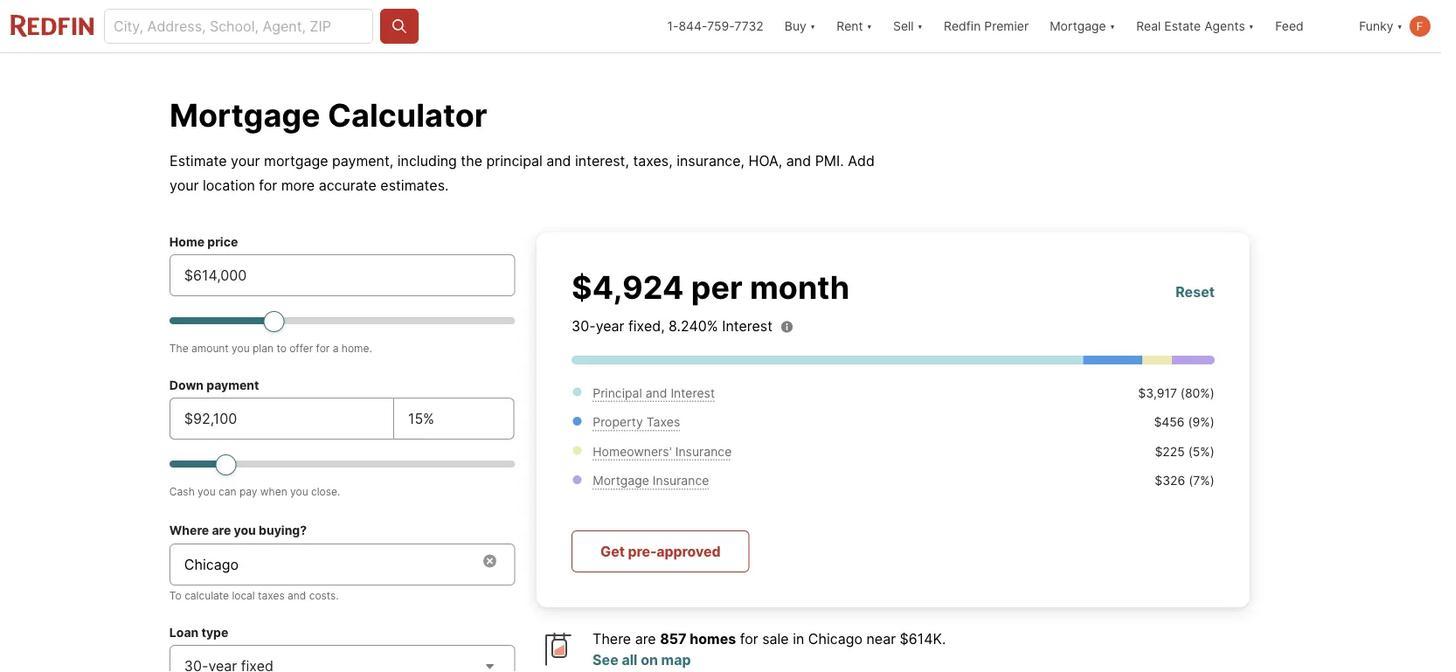 Task type: locate. For each thing, give the bounding box(es) containing it.
and right taxes
[[288, 589, 306, 602]]

your up location
[[231, 152, 260, 169]]

yard sign icon element
[[537, 629, 579, 672]]

(9%)
[[1189, 415, 1215, 430]]

for left more
[[259, 177, 277, 194]]

3 ▾ from the left
[[918, 19, 923, 34]]

mortgage for mortgage ▾
[[1050, 19, 1107, 34]]

buying?
[[259, 523, 307, 538]]

1 vertical spatial mortgage
[[170, 96, 321, 134]]

price
[[207, 234, 238, 249]]

▾ right buy
[[810, 19, 816, 34]]

payment
[[207, 378, 259, 393]]

for inside estimate your mortgage payment, including the principal and interest, taxes, insurance, hoa, and pmi. add your location for more accurate estimates.
[[259, 177, 277, 194]]

real estate agents ▾ link
[[1137, 0, 1255, 52]]

mortgage down homeowners'
[[593, 473, 650, 488]]

1 horizontal spatial interest
[[722, 317, 773, 334]]

and left pmi.
[[787, 152, 812, 169]]

you left 'buying?'
[[234, 523, 256, 538]]

▾ for mortgage ▾
[[1110, 19, 1116, 34]]

and
[[547, 152, 571, 169], [787, 152, 812, 169], [646, 386, 668, 400], [288, 589, 306, 602]]

▾ for rent ▾
[[867, 19, 873, 34]]

home.
[[342, 342, 372, 355]]

$456 (9%)
[[1154, 415, 1215, 430]]

1-
[[668, 19, 679, 34]]

0 horizontal spatial interest
[[671, 386, 715, 400]]

premier
[[985, 19, 1029, 34]]

mortgage ▾
[[1050, 19, 1116, 34]]

mortgage inside dropdown button
[[1050, 19, 1107, 34]]

interest down 'per'
[[722, 317, 773, 334]]

pay
[[239, 485, 257, 498]]

0 horizontal spatial your
[[170, 177, 199, 194]]

0 vertical spatial interest
[[722, 317, 773, 334]]

▾ right agents
[[1249, 19, 1255, 34]]

interest up taxes
[[671, 386, 715, 400]]

1 vertical spatial interest
[[671, 386, 715, 400]]

on
[[641, 651, 658, 668]]

0 horizontal spatial are
[[212, 523, 231, 538]]

1 ▾ from the left
[[810, 19, 816, 34]]

for left a
[[316, 342, 330, 355]]

are up see all on map link
[[635, 630, 656, 647]]

you
[[232, 342, 250, 355], [198, 485, 216, 498], [290, 485, 308, 498], [234, 523, 256, 538]]

redfin premier
[[944, 19, 1029, 34]]

(80%)
[[1181, 386, 1215, 400]]

▾ left real
[[1110, 19, 1116, 34]]

▾ left user photo
[[1398, 19, 1403, 34]]

property taxes link
[[593, 415, 680, 430]]

to calculate local taxes and costs.
[[169, 589, 339, 602]]

estimate your mortgage payment, including the principal and interest, taxes, insurance, hoa, and pmi. add your location for more accurate estimates.
[[170, 152, 875, 194]]

your down estimate
[[170, 177, 199, 194]]

1 vertical spatial are
[[635, 630, 656, 647]]

reset button
[[1176, 282, 1215, 303]]

City, Address, School, Agent, ZIP search field
[[104, 9, 373, 44]]

1 horizontal spatial mortgage
[[593, 473, 650, 488]]

add
[[848, 152, 875, 169]]

offer
[[290, 342, 313, 355]]

all
[[622, 651, 638, 668]]

get
[[601, 543, 625, 560]]

payment,
[[332, 152, 394, 169]]

mortgage up estimate
[[170, 96, 321, 134]]

▾
[[810, 19, 816, 34], [867, 19, 873, 34], [918, 19, 923, 34], [1110, 19, 1116, 34], [1249, 19, 1255, 34], [1398, 19, 1403, 34]]

$456
[[1154, 415, 1185, 430]]

2 horizontal spatial for
[[740, 630, 759, 647]]

when
[[260, 485, 287, 498]]

homeowners'
[[593, 444, 672, 459]]

for inside there are 857 homes for sale in chicago near $614k. see all on map
[[740, 630, 759, 647]]

Down Payment Slider range field
[[169, 454, 515, 475]]

1 vertical spatial insurance
[[653, 473, 709, 488]]

estimate
[[170, 152, 227, 169]]

mortgage ▾ button
[[1050, 0, 1116, 52]]

are
[[212, 523, 231, 538], [635, 630, 656, 647]]

real estate agents ▾ button
[[1126, 0, 1265, 52]]

insurance down taxes
[[676, 444, 732, 459]]

are for there
[[635, 630, 656, 647]]

user photo image
[[1410, 16, 1431, 37]]

estimates.
[[381, 177, 449, 194]]

for
[[259, 177, 277, 194], [316, 342, 330, 355], [740, 630, 759, 647]]

mortgage left real
[[1050, 19, 1107, 34]]

6 ▾ from the left
[[1398, 19, 1403, 34]]

None text field
[[184, 265, 500, 286], [184, 408, 379, 429], [408, 408, 500, 429], [184, 265, 500, 286], [184, 408, 379, 429], [408, 408, 500, 429]]

homeowners' insurance link
[[593, 444, 732, 459]]

property taxes
[[593, 415, 680, 430]]

and left interest,
[[547, 152, 571, 169]]

2 horizontal spatial mortgage
[[1050, 19, 1107, 34]]

1 vertical spatial your
[[170, 177, 199, 194]]

2 vertical spatial mortgage
[[593, 473, 650, 488]]

(7%)
[[1189, 473, 1215, 488]]

loan
[[169, 625, 199, 640]]

for left sale
[[740, 630, 759, 647]]

2 ▾ from the left
[[867, 19, 873, 34]]

$3,917 (80%)
[[1139, 386, 1215, 400]]

▾ right sell at the top right of the page
[[918, 19, 923, 34]]

0 vertical spatial insurance
[[676, 444, 732, 459]]

2 vertical spatial for
[[740, 630, 759, 647]]

1 vertical spatial for
[[316, 342, 330, 355]]

0 vertical spatial are
[[212, 523, 231, 538]]

0 horizontal spatial mortgage
[[170, 96, 321, 134]]

0 horizontal spatial for
[[259, 177, 277, 194]]

0 vertical spatial mortgage
[[1050, 19, 1107, 34]]

location
[[203, 177, 255, 194]]

30-year fixed, 8.240% interest
[[572, 317, 773, 334]]

accurate
[[319, 177, 377, 194]]

▾ inside 'link'
[[1249, 19, 1255, 34]]

down payment
[[169, 378, 259, 393]]

1 horizontal spatial are
[[635, 630, 656, 647]]

cash
[[169, 485, 195, 498]]

5 ▾ from the left
[[1249, 19, 1255, 34]]

City, neighborhood, or zip search field
[[169, 544, 515, 586]]

the amount you plan to offer for a home.
[[169, 342, 372, 355]]

1-844-759-7732
[[668, 19, 764, 34]]

principal
[[487, 152, 543, 169]]

▾ right rent at the top right of page
[[867, 19, 873, 34]]

rent ▾ button
[[826, 0, 883, 52]]

get pre-approved
[[601, 543, 721, 560]]

costs.
[[309, 589, 339, 602]]

down
[[169, 378, 204, 393]]

mortgage for mortgage calculator
[[170, 96, 321, 134]]

are for where
[[212, 523, 231, 538]]

4 ▾ from the left
[[1110, 19, 1116, 34]]

real
[[1137, 19, 1161, 34]]

1 horizontal spatial for
[[316, 342, 330, 355]]

interest
[[722, 317, 773, 334], [671, 386, 715, 400]]

0 vertical spatial for
[[259, 177, 277, 194]]

insurance for mortgage insurance
[[653, 473, 709, 488]]

mortgage ▾ button
[[1040, 0, 1126, 52]]

hoa,
[[749, 152, 783, 169]]

redfin premier button
[[934, 0, 1040, 52]]

the
[[461, 152, 483, 169]]

insurance down "homeowners' insurance" link
[[653, 473, 709, 488]]

1 horizontal spatial your
[[231, 152, 260, 169]]

are right where
[[212, 523, 231, 538]]

are inside there are 857 homes for sale in chicago near $614k. see all on map
[[635, 630, 656, 647]]



Task type: describe. For each thing, give the bounding box(es) containing it.
feed
[[1276, 19, 1304, 34]]

interest,
[[575, 152, 629, 169]]

per
[[691, 268, 743, 306]]

estate
[[1165, 19, 1201, 34]]

feed button
[[1265, 0, 1349, 52]]

taxes
[[647, 415, 680, 430]]

principal and interest link
[[593, 386, 715, 400]]

mortgage insurance
[[593, 473, 709, 488]]

cash you can pay when you close.
[[169, 485, 340, 498]]

mortgage insurance link
[[593, 473, 709, 488]]

type
[[202, 625, 228, 640]]

pmi.
[[815, 152, 844, 169]]

chicago
[[809, 630, 863, 647]]

reset
[[1176, 284, 1215, 301]]

$4,924 per month
[[572, 268, 850, 306]]

mortgage calculator
[[170, 96, 487, 134]]

calculate
[[185, 589, 229, 602]]

home
[[169, 234, 205, 249]]

can
[[219, 485, 237, 498]]

close.
[[311, 485, 340, 498]]

in
[[793, 630, 805, 647]]

$326
[[1155, 473, 1186, 488]]

principal and interest
[[593, 386, 715, 400]]

$225 (5%)
[[1155, 444, 1215, 459]]

yard sign icon image
[[537, 629, 579, 671]]

more
[[281, 177, 315, 194]]

sell ▾
[[894, 19, 923, 34]]

857
[[660, 630, 687, 647]]

month
[[750, 268, 850, 306]]

you right when
[[290, 485, 308, 498]]

0 vertical spatial your
[[231, 152, 260, 169]]

buy ▾ button
[[785, 0, 816, 52]]

taxes
[[258, 589, 285, 602]]

1-844-759-7732 link
[[668, 19, 764, 34]]

buy
[[785, 19, 807, 34]]

the
[[169, 342, 189, 355]]

near
[[867, 630, 896, 647]]

there
[[593, 630, 631, 647]]

property
[[593, 415, 643, 430]]

you left can
[[198, 485, 216, 498]]

$225
[[1155, 444, 1185, 459]]

funky
[[1360, 19, 1394, 34]]

to
[[277, 342, 287, 355]]

to
[[169, 589, 182, 602]]

get pre-approved button
[[572, 531, 750, 573]]

fixed,
[[629, 317, 665, 334]]

7732
[[735, 19, 764, 34]]

30-
[[572, 317, 596, 334]]

sell ▾ button
[[894, 0, 923, 52]]

mortgage for mortgage insurance
[[593, 473, 650, 488]]

see all on map link
[[593, 651, 691, 668]]

pre-
[[628, 543, 657, 560]]

rent ▾
[[837, 19, 873, 34]]

rent
[[837, 19, 863, 34]]

rent ▾ button
[[837, 0, 873, 52]]

$326 (7%)
[[1155, 473, 1215, 488]]

see
[[593, 651, 619, 668]]

sale
[[763, 630, 789, 647]]

sell ▾ button
[[883, 0, 934, 52]]

homeowners' insurance
[[593, 444, 732, 459]]

▾ for funky ▾
[[1398, 19, 1403, 34]]

Home Price Slider range field
[[169, 310, 515, 331]]

759-
[[707, 19, 735, 34]]

home price
[[169, 234, 238, 249]]

sell
[[894, 19, 914, 34]]

buy ▾
[[785, 19, 816, 34]]

real estate agents ▾
[[1137, 19, 1255, 34]]

where are you buying?
[[169, 523, 307, 538]]

calculator
[[328, 96, 487, 134]]

▾ for sell ▾
[[918, 19, 923, 34]]

including
[[398, 152, 457, 169]]

$3,917
[[1139, 386, 1178, 400]]

homes
[[690, 630, 736, 647]]

and up taxes
[[646, 386, 668, 400]]

where
[[169, 523, 209, 538]]

8.240%
[[669, 317, 718, 334]]

there are 857 homes for sale in chicago near $614k. see all on map
[[593, 630, 946, 668]]

insurance for homeowners' insurance
[[676, 444, 732, 459]]

▾ for buy ▾
[[810, 19, 816, 34]]

$614k.
[[900, 630, 946, 647]]

taxes,
[[633, 152, 673, 169]]

insurance,
[[677, 152, 745, 169]]

you left plan
[[232, 342, 250, 355]]

(5%)
[[1189, 444, 1215, 459]]

submit search image
[[391, 17, 408, 35]]



Task type: vqa. For each thing, say whether or not it's contained in the screenshot.


